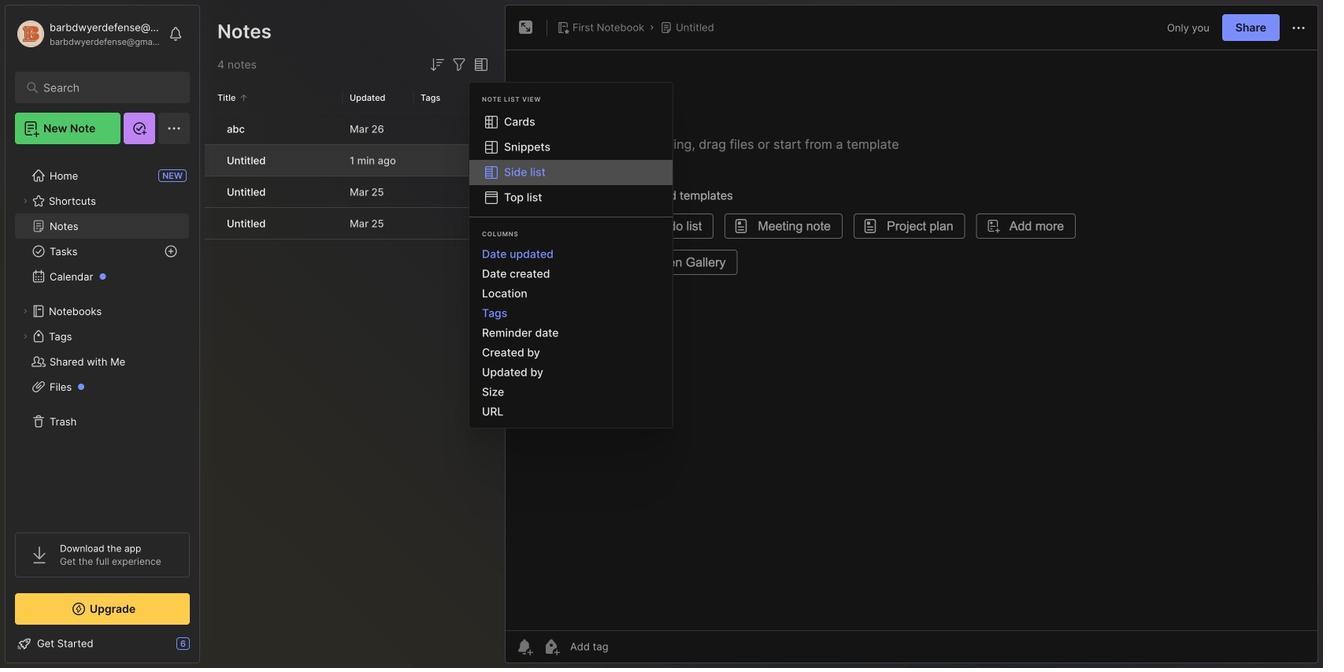 Task type: locate. For each thing, give the bounding box(es) containing it.
0 vertical spatial dropdown list menu
[[470, 110, 673, 210]]

3 cell from the top
[[205, 176, 217, 207]]

Sort options field
[[428, 55, 447, 74]]

menu item
[[470, 160, 673, 185]]

dropdown list menu
[[470, 110, 673, 210], [470, 244, 673, 421]]

add filters image
[[450, 55, 469, 74]]

note window element
[[505, 5, 1319, 667]]

add a reminder image
[[515, 637, 534, 656]]

expand notebooks image
[[20, 306, 30, 316]]

cell
[[205, 113, 217, 144], [205, 145, 217, 176], [205, 176, 217, 207], [205, 208, 217, 239]]

tree inside main element
[[6, 154, 199, 518]]

1 vertical spatial dropdown list menu
[[470, 244, 673, 421]]

1 cell from the top
[[205, 113, 217, 144]]

expand tags image
[[20, 332, 30, 341]]

expand note image
[[517, 18, 536, 37]]

Note Editor text field
[[506, 50, 1318, 630]]

None search field
[[43, 78, 169, 97]]

More actions field
[[1290, 18, 1309, 37]]

tree
[[6, 154, 199, 518]]

row group
[[205, 113, 500, 240]]

Help and Learning task checklist field
[[6, 631, 199, 656]]



Task type: describe. For each thing, give the bounding box(es) containing it.
more actions image
[[1290, 19, 1309, 37]]

click to collapse image
[[199, 639, 211, 658]]

2 dropdown list menu from the top
[[470, 244, 673, 421]]

main element
[[0, 0, 205, 668]]

Account field
[[15, 18, 161, 50]]

2 cell from the top
[[205, 145, 217, 176]]

Add tag field
[[569, 640, 687, 653]]

1 dropdown list menu from the top
[[470, 110, 673, 210]]

Add filters field
[[450, 55, 469, 74]]

Search text field
[[43, 80, 169, 95]]

View options field
[[469, 55, 491, 74]]

add tag image
[[542, 637, 561, 656]]

4 cell from the top
[[205, 208, 217, 239]]

none search field inside main element
[[43, 78, 169, 97]]



Task type: vqa. For each thing, say whether or not it's contained in the screenshot.
the Add a reminder "Icon"
yes



